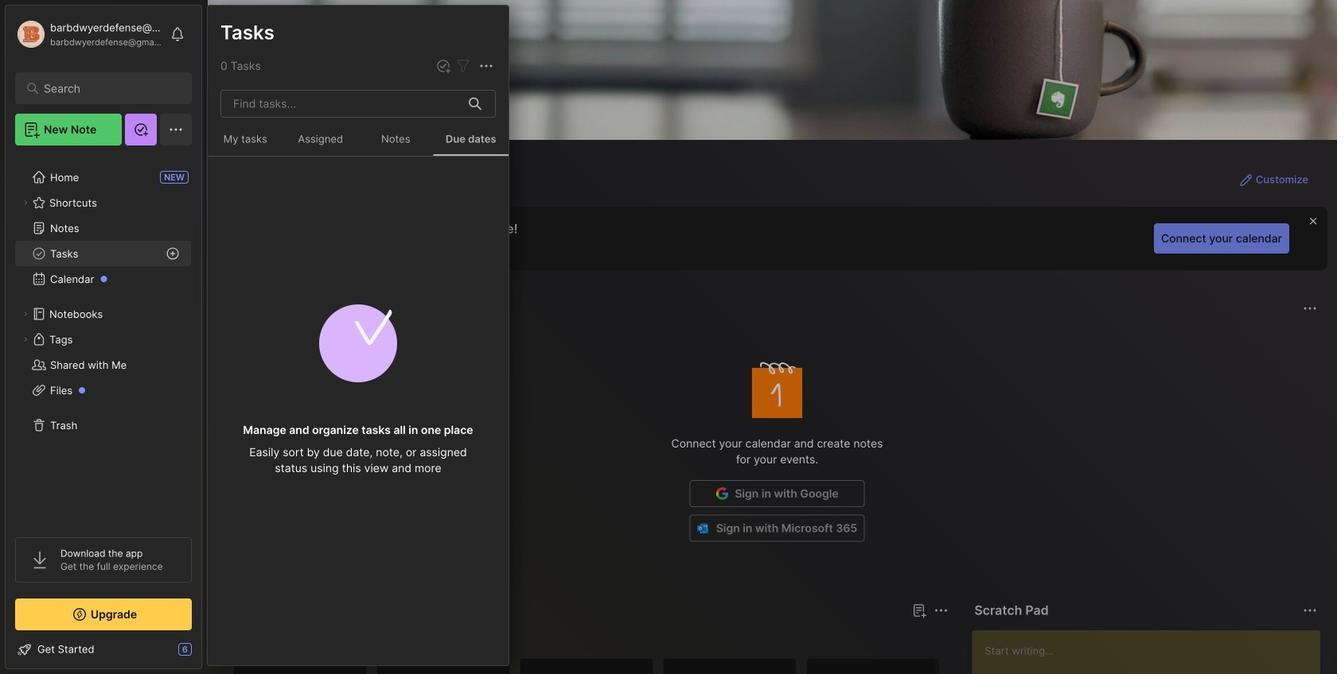 Task type: describe. For each thing, give the bounding box(es) containing it.
Help and Learning task checklist field
[[6, 638, 201, 663]]

More actions and view options field
[[473, 56, 496, 76]]

filter tasks image
[[454, 57, 473, 76]]

main element
[[0, 0, 207, 675]]

new task image
[[435, 58, 451, 74]]

Find tasks… text field
[[224, 91, 459, 117]]

Start writing… text field
[[985, 631, 1320, 675]]



Task type: vqa. For each thing, say whether or not it's contained in the screenshot.
TREE inside Main 'element'
yes



Task type: locate. For each thing, give the bounding box(es) containing it.
expand tags image
[[21, 335, 30, 345]]

Account field
[[15, 18, 162, 50]]

tree
[[6, 155, 201, 524]]

row group
[[233, 659, 949, 675]]

tree inside main element
[[6, 155, 201, 524]]

Search text field
[[44, 81, 171, 96]]

Filter tasks field
[[454, 56, 473, 76]]

None search field
[[44, 79, 171, 98]]

none search field inside main element
[[44, 79, 171, 98]]

expand notebooks image
[[21, 310, 30, 319]]

click to collapse image
[[201, 645, 213, 665]]

tab
[[236, 630, 283, 649]]

more actions and view options image
[[477, 57, 496, 76]]



